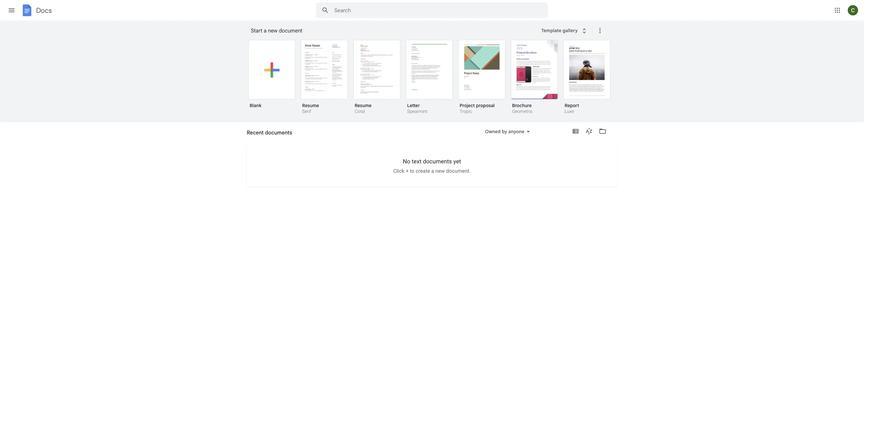 Task type: locate. For each thing, give the bounding box(es) containing it.
template
[[541, 28, 562, 33]]

1 resume from the left
[[302, 103, 319, 109]]

recent
[[247, 130, 264, 136], [247, 132, 262, 138]]

no text documents yet click + to create a new document.
[[393, 158, 471, 174]]

docs
[[36, 6, 52, 15]]

1 horizontal spatial resume option
[[353, 40, 400, 115]]

0 vertical spatial a
[[264, 28, 267, 34]]

1 horizontal spatial new
[[436, 168, 445, 174]]

brochure option
[[511, 40, 558, 115]]

coral
[[355, 109, 365, 114]]

new
[[268, 28, 278, 34], [436, 168, 445, 174]]

letter spearmint
[[407, 103, 428, 114]]

1 vertical spatial new
[[436, 168, 445, 174]]

brochure geometric
[[512, 103, 533, 114]]

document.
[[446, 168, 471, 174]]

template gallery button
[[537, 25, 592, 36]]

1 horizontal spatial resume
[[355, 103, 372, 109]]

0 horizontal spatial a
[[264, 28, 267, 34]]

project proposal tropic
[[460, 103, 495, 114]]

new right create
[[436, 168, 445, 174]]

a right create
[[431, 168, 434, 174]]

a right "start"
[[264, 28, 267, 34]]

a inside the no text documents yet click + to create a new document.
[[431, 168, 434, 174]]

resume option
[[301, 40, 348, 115], [353, 40, 400, 115]]

resume
[[302, 103, 319, 109], [355, 103, 372, 109]]

1 horizontal spatial a
[[431, 168, 434, 174]]

0 vertical spatial new
[[268, 28, 278, 34]]

0 horizontal spatial resume
[[302, 103, 319, 109]]

letter option
[[406, 40, 453, 115]]

resume up coral
[[355, 103, 372, 109]]

resume up serif
[[302, 103, 319, 109]]

0 horizontal spatial resume option
[[301, 40, 348, 115]]

new inside heading
[[268, 28, 278, 34]]

documents
[[265, 130, 292, 136], [263, 132, 287, 138], [423, 158, 452, 165]]

+
[[406, 168, 409, 174]]

recent documents
[[247, 130, 292, 136], [247, 132, 287, 138]]

a inside heading
[[264, 28, 267, 34]]

start
[[251, 28, 262, 34]]

2 resume option from the left
[[353, 40, 400, 115]]

resume for resume coral
[[355, 103, 372, 109]]

report
[[565, 103, 579, 109]]

template gallery
[[541, 28, 578, 33]]

new right "start"
[[268, 28, 278, 34]]

list box containing blank
[[248, 39, 619, 123]]

1 recent from the top
[[247, 130, 264, 136]]

1 resume option from the left
[[301, 40, 348, 115]]

text
[[412, 158, 422, 165]]

list box
[[248, 39, 619, 123]]

1 vertical spatial a
[[431, 168, 434, 174]]

main menu image
[[8, 6, 15, 14]]

2 resume from the left
[[355, 103, 372, 109]]

0 horizontal spatial new
[[268, 28, 278, 34]]

blank
[[250, 103, 261, 109]]

resume for resume serif
[[302, 103, 319, 109]]

None search field
[[316, 3, 548, 18]]

no
[[403, 158, 410, 165]]

no text documents yet region
[[247, 158, 617, 174]]

a
[[264, 28, 267, 34], [431, 168, 434, 174]]



Task type: vqa. For each thing, say whether or not it's contained in the screenshot.


Task type: describe. For each thing, give the bounding box(es) containing it.
start a new document
[[251, 28, 303, 34]]

owned by anyone button
[[481, 128, 534, 136]]

luxe
[[565, 109, 574, 114]]

report luxe
[[565, 103, 579, 114]]

docs link
[[21, 4, 52, 18]]

resume coral
[[355, 103, 372, 114]]

documents inside the no text documents yet click + to create a new document.
[[423, 158, 452, 165]]

owned
[[485, 129, 501, 135]]

recent documents heading
[[247, 122, 292, 143]]

2 recent from the top
[[247, 132, 262, 138]]

brochure
[[512, 103, 532, 109]]

blank option
[[248, 40, 295, 113]]

spearmint
[[407, 109, 428, 114]]

geometric
[[512, 109, 533, 114]]

document
[[279, 28, 303, 34]]

more actions. image
[[595, 27, 604, 34]]

project
[[460, 103, 475, 109]]

owned by anyone
[[485, 129, 525, 135]]

by
[[502, 129, 507, 135]]

yet
[[453, 158, 461, 165]]

2 recent documents from the top
[[247, 132, 287, 138]]

start a new document heading
[[251, 21, 537, 41]]

report option
[[564, 40, 611, 115]]

recent inside recent documents heading
[[247, 130, 264, 136]]

gallery
[[563, 28, 578, 33]]

anyone
[[509, 129, 525, 135]]

serif
[[302, 109, 311, 114]]

tropic
[[460, 109, 472, 114]]

documents inside heading
[[265, 130, 292, 136]]

1 recent documents from the top
[[247, 130, 292, 136]]

new inside the no text documents yet click + to create a new document.
[[436, 168, 445, 174]]

create
[[416, 168, 430, 174]]

Search bar text field
[[334, 7, 532, 14]]

resume serif
[[302, 103, 319, 114]]

search image
[[319, 4, 332, 17]]

proposal
[[476, 103, 495, 109]]

click
[[393, 168, 405, 174]]

letter
[[407, 103, 420, 109]]

project proposal option
[[458, 40, 506, 115]]

to
[[410, 168, 415, 174]]



